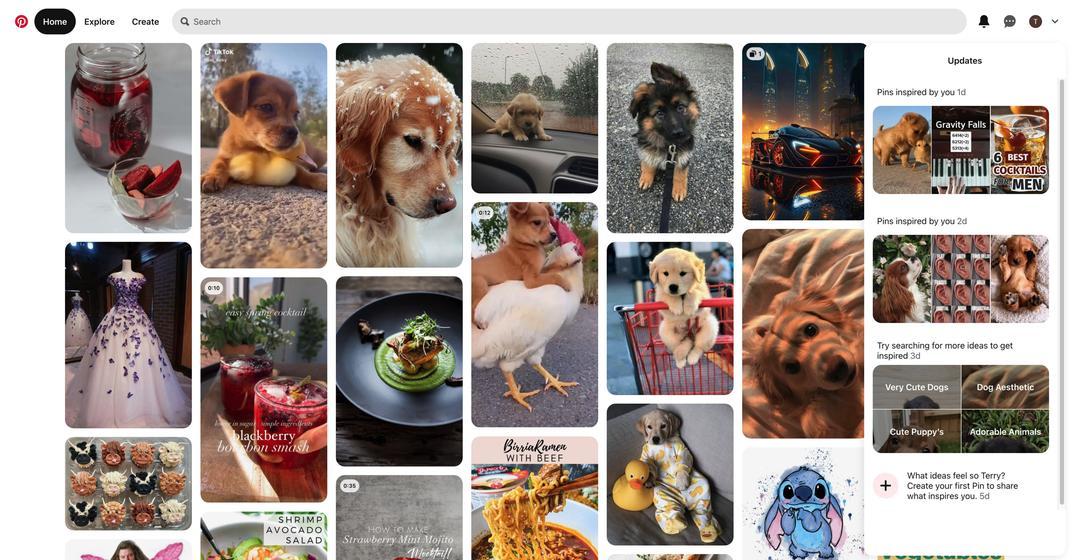 Task type: describe. For each thing, give the bounding box(es) containing it.
ideas inside try searching for more ideas to get inspired
[[968, 340, 989, 351]]

1d
[[958, 87, 967, 97]]

first
[[956, 481, 971, 491]]

terry turtle image
[[1030, 15, 1043, 28]]

what ideas feel so terry? create your first pin to share what inspires you.
[[908, 471, 1019, 501]]

this contains an image of: purple butterfly appliques ball quinceanera dress image
[[65, 242, 192, 429]]

this may contain: pickled strawberries in a glass bowl next to a jar image
[[65, 43, 192, 233]]

pins for pins inspired by you 2d
[[878, 216, 894, 226]]

pin
[[973, 481, 985, 491]]

5d
[[980, 491, 991, 501]]

search icon image
[[181, 17, 189, 26]]

this contains an image of: green marble nails | almond shape nail ideas | summer nails | short acrylic nails | light green | image
[[878, 43, 1005, 269]]

inspired for pins inspired by you 1d
[[897, 87, 928, 97]]

this may contain: a golden retriever in the snow with its eyes closed image
[[336, 43, 463, 268]]

this may contain: a dog sitting on a couch next to a rubber duck image
[[607, 404, 734, 546]]

3d
[[911, 351, 921, 361]]

ideas inside what ideas feel so terry? create your first pin to share what inspires you.
[[931, 471, 952, 481]]

this may contain: twelve cupcakes decorated to look like cows in the shape of heads with horns image
[[65, 437, 192, 531]]

very
[[886, 382, 905, 392]]

you for 1d
[[942, 87, 956, 97]]

terry?
[[982, 471, 1006, 481]]

this may contain: a black plate topped with food on top of a wooden table image
[[336, 276, 463, 467]]

this may contain: two glasses filled with drinks sitting on top of a wooden table image
[[201, 278, 328, 503]]

this may contain: a white bowl filled with tomatoes and bread on top of a table next to a fork image
[[607, 555, 734, 560]]

this may contain: a puppy is sitting on the ground and looking at the camera while wearing a leash image
[[607, 43, 734, 233]]

pins inspired by you 1d
[[878, 87, 967, 97]]

adorable animals
[[971, 427, 1042, 437]]

very cute dogs image
[[874, 365, 962, 522]]

what
[[908, 471, 929, 481]]

adorable animals image
[[962, 410, 1050, 560]]

explore
[[84, 16, 115, 27]]

this may contain: vegetables in baskets with the title 10 easyest vegetables to grow for beginners image
[[878, 452, 1005, 560]]

try searching for more ideas to get inspired
[[878, 340, 1014, 361]]

dog
[[978, 382, 994, 392]]

inspires
[[929, 491, 959, 501]]

by for 2d
[[930, 216, 939, 226]]

home link
[[34, 9, 76, 34]]

searching
[[892, 340, 930, 351]]

updates
[[949, 55, 983, 66]]

share
[[997, 481, 1019, 491]]

this may contain: a puppy sitting on top of a shopping cart image
[[607, 242, 734, 395]]

you for 2d
[[942, 216, 956, 226]]

inspired inside try searching for more ideas to get inspired
[[878, 351, 909, 361]]

feel
[[954, 471, 968, 481]]

this may contain: a dog is sleeping in a shopping cart at the store, it looks like he has fallen asleep image
[[878, 277, 1005, 444]]

this may contain: a dog is holding a chicken on its back image
[[472, 202, 599, 428]]

get
[[1001, 340, 1014, 351]]

this may contain: a bowl of beef ramen with beef and noodles is being held up by chopsticks image
[[472, 437, 599, 560]]

animals
[[1010, 427, 1042, 437]]

adorable
[[971, 427, 1007, 437]]

create inside 'link'
[[132, 16, 159, 27]]



Task type: vqa. For each thing, say whether or not it's contained in the screenshot.
friends
no



Task type: locate. For each thing, give the bounding box(es) containing it.
1 vertical spatial create
[[908, 481, 934, 491]]

puppy's
[[912, 427, 945, 437]]

create left your
[[908, 481, 934, 491]]

ideas right more
[[968, 340, 989, 351]]

this may contain: a man with long hair and beard wearing a pink fairy costume, standing in front of a white background image
[[65, 540, 192, 560]]

inspired left 3d
[[878, 351, 909, 361]]

more
[[946, 340, 966, 351]]

what
[[908, 491, 927, 501]]

create link
[[123, 9, 168, 34]]

minipingridlego image
[[874, 98, 932, 202], [933, 98, 991, 202], [991, 106, 1050, 194], [874, 222, 932, 336], [933, 227, 991, 331], [992, 227, 1050, 331]]

cute left puppy's
[[891, 427, 910, 437]]

pins inspired by you 2d
[[878, 216, 968, 226]]

create
[[132, 16, 159, 27], [908, 481, 934, 491]]

for
[[933, 340, 944, 351]]

0 vertical spatial by
[[930, 87, 939, 97]]

Search text field
[[194, 9, 968, 34]]

pins for pins inspired by you 1d
[[878, 87, 894, 97]]

you left "2d"
[[942, 216, 956, 226]]

2 by from the top
[[930, 216, 939, 226]]

this may contain: a puppy is sitting on the dashboard of a car in front of raindrops image
[[472, 43, 599, 194]]

by
[[930, 87, 939, 97], [930, 216, 939, 226]]

create inside what ideas feel so terry? create your first pin to share what inspires you.
[[908, 481, 934, 491]]

to inside what ideas feel so terry? create your first pin to share what inspires you.
[[987, 481, 995, 491]]

1 horizontal spatial create
[[908, 481, 934, 491]]

to left 'get'
[[991, 340, 999, 351]]

this may contain: a drawing of a cartoon character with blue and pink paint splattered on it's face image
[[743, 448, 870, 560]]

2d
[[958, 216, 968, 226]]

2 vertical spatial inspired
[[878, 351, 909, 361]]

2 you from the top
[[942, 216, 956, 226]]

cute puppy's
[[891, 427, 945, 437]]

to
[[991, 340, 999, 351], [987, 481, 995, 491]]

ideas left feel
[[931, 471, 952, 481]]

you.
[[962, 491, 978, 501]]

0 horizontal spatial create
[[132, 16, 159, 27]]

ideas
[[968, 340, 989, 351], [931, 471, 952, 481]]

1 you from the top
[[942, 87, 956, 97]]

cute right very
[[907, 382, 926, 392]]

you
[[942, 87, 956, 97], [942, 216, 956, 226]]

this may contain: a hand holding a glass filled with strawberry mint mojito next to a marble counter top image
[[336, 475, 463, 560]]

inspired left 1d on the right of the page
[[897, 87, 928, 97]]

0 vertical spatial to
[[991, 340, 999, 351]]

dog aesthetic image
[[962, 365, 1050, 522]]

1 pins from the top
[[878, 87, 894, 97]]

0 vertical spatial you
[[942, 87, 956, 97]]

pinterest recommendation image
[[874, 473, 899, 499]]

1 vertical spatial cute
[[891, 427, 910, 437]]

0 horizontal spatial ideas
[[931, 471, 952, 481]]

1 by from the top
[[930, 87, 939, 97]]

pins
[[878, 87, 894, 97], [878, 216, 894, 226]]

so
[[970, 471, 980, 481]]

1 vertical spatial inspired
[[897, 216, 928, 226]]

2 pins from the top
[[878, 216, 894, 226]]

dog aesthetic
[[978, 382, 1035, 392]]

inspired left "2d"
[[897, 216, 928, 226]]

by left "2d"
[[930, 216, 939, 226]]

0 vertical spatial create
[[132, 16, 159, 27]]

0 vertical spatial ideas
[[968, 340, 989, 351]]

aesthetic
[[996, 382, 1035, 392]]

list
[[0, 43, 1071, 560]]

1 vertical spatial to
[[987, 481, 995, 491]]

very cute dogs
[[886, 382, 949, 392]]

inspired for pins inspired by you 2d
[[897, 216, 928, 226]]

create left search icon
[[132, 16, 159, 27]]

1 horizontal spatial ideas
[[968, 340, 989, 351]]

1 vertical spatial you
[[942, 216, 956, 226]]

1 vertical spatial ideas
[[931, 471, 952, 481]]

this may contain: an orange and black sports car parked in front of some tall skyscrapers at night image
[[743, 43, 870, 221]]

try
[[878, 340, 890, 351]]

this may contain: a dog laying on top of a bed covered in white sheets with his eyes wide open image
[[743, 229, 870, 439]]

dogs
[[928, 382, 949, 392]]

to right the 'pin'
[[987, 481, 995, 491]]

you left 1d on the right of the page
[[942, 87, 956, 97]]

cute
[[907, 382, 926, 392], [891, 427, 910, 437]]

1 vertical spatial pins
[[878, 216, 894, 226]]

this may contain: a glass bowl filled with shrimp, cucumber and tomato salad next to an orange slice image
[[201, 512, 328, 560]]

home
[[43, 16, 67, 27]]

inspired
[[897, 87, 928, 97], [897, 216, 928, 226], [878, 351, 909, 361]]

to inside try searching for more ideas to get inspired
[[991, 340, 999, 351]]

explore link
[[76, 9, 123, 34]]

cute puppy's image
[[874, 410, 962, 555]]

0 vertical spatial inspired
[[897, 87, 928, 97]]

0 vertical spatial cute
[[907, 382, 926, 392]]

0 vertical spatial pins
[[878, 87, 894, 97]]

1 vertical spatial by
[[930, 216, 939, 226]]

by left 1d on the right of the page
[[930, 87, 939, 97]]

by for 1d
[[930, 87, 939, 97]]

your
[[936, 481, 953, 491]]



